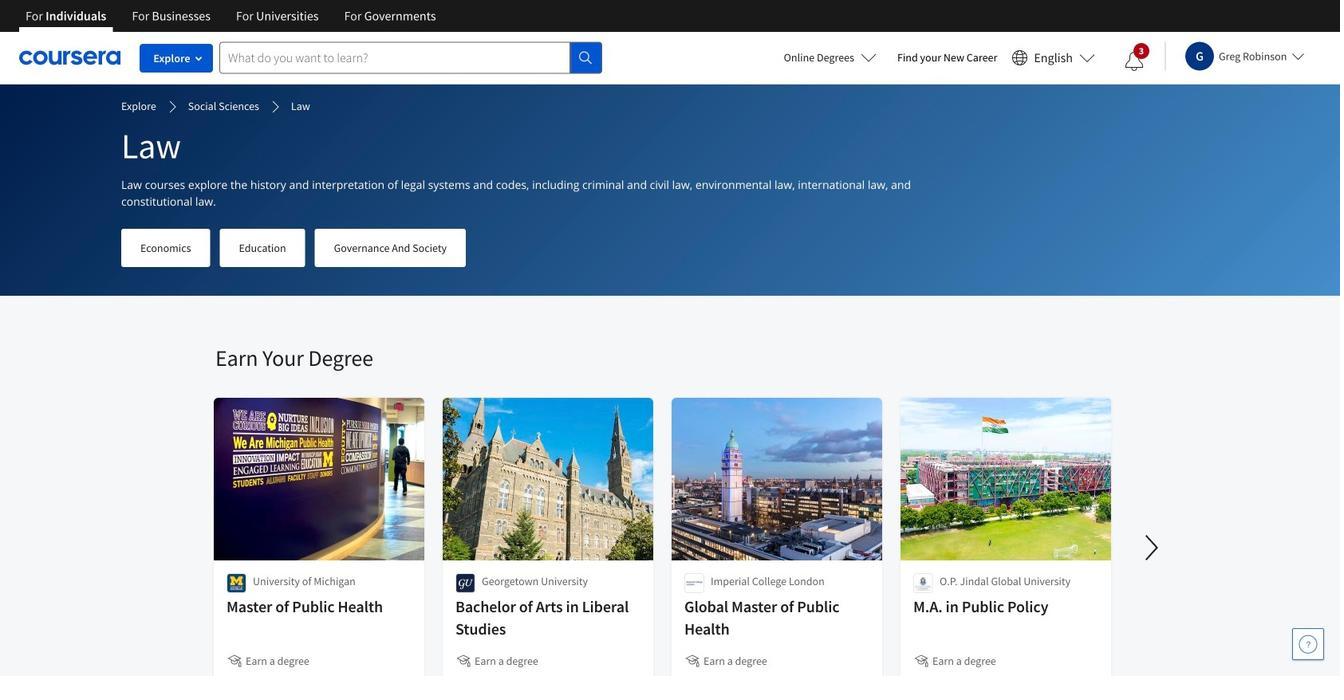 Task type: describe. For each thing, give the bounding box(es) containing it.
coursera image
[[19, 45, 120, 70]]

earn your degree carousel element
[[207, 296, 1341, 677]]

What do you want to learn? text field
[[219, 42, 571, 74]]

georgetown university image
[[456, 574, 476, 594]]

next slide image
[[1133, 529, 1171, 567]]

university of michigan image
[[227, 574, 247, 594]]

help center image
[[1299, 635, 1318, 654]]



Task type: vqa. For each thing, say whether or not it's contained in the screenshot.
UNIVERSITY OF MICHIGAN icon
yes



Task type: locate. For each thing, give the bounding box(es) containing it.
banner navigation
[[13, 0, 449, 32]]

imperial college london image
[[685, 574, 705, 594]]

None search field
[[219, 42, 602, 74]]

o.p. jindal global university image
[[914, 574, 933, 594]]



